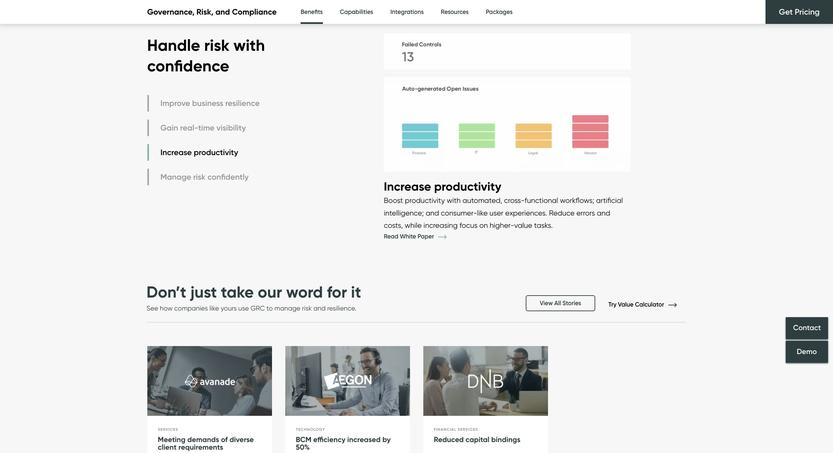 Task type: locate. For each thing, give the bounding box(es) containing it.
packages link
[[486, 0, 513, 24]]

for
[[327, 282, 347, 302]]

calculator
[[635, 301, 664, 309]]

stories
[[563, 300, 581, 307]]

productivity up automated,
[[434, 179, 501, 194]]

manage risk confidently link
[[147, 169, 261, 186]]

0 vertical spatial risk
[[204, 35, 230, 55]]

governance,
[[147, 7, 195, 17]]

productivity inside increase productivity link
[[194, 148, 238, 157]]

real-
[[180, 123, 198, 133]]

contact link
[[786, 318, 828, 340]]

0 vertical spatial with
[[233, 35, 265, 55]]

increase inside increase productivity boost productivity with automated, cross-functional workflows; artificial intelligence; and consumer-like user experiences. reduce errors and costs, while increasing focus on higher-value tasks.
[[384, 179, 431, 194]]

diverse
[[229, 436, 254, 445]]

and down 'artificial'
[[597, 209, 610, 217]]

read white paper link
[[384, 233, 457, 241]]

paper
[[418, 233, 434, 241]]

see
[[147, 305, 158, 313]]

1 vertical spatial risk
[[193, 172, 206, 182]]

with
[[233, 35, 265, 55], [447, 196, 461, 205]]

get pricing link
[[766, 0, 833, 24]]

increase productivity boost productivity with automated, cross-functional workflows; artificial intelligence; and consumer-like user experiences. reduce errors and costs, while increasing focus on higher-value tasks.
[[384, 179, 623, 230]]

benefits
[[301, 8, 323, 16]]

and right risk,
[[215, 7, 230, 17]]

increase productivity and reduce costs with automation image
[[384, 27, 631, 179]]

risk inside handle risk with confidence
[[204, 35, 230, 55]]

read
[[384, 233, 398, 241]]

visibility
[[217, 123, 246, 133]]

on
[[479, 221, 488, 230]]

efficiency
[[313, 436, 346, 445]]

experiences.
[[505, 209, 547, 217]]

errors
[[577, 209, 595, 217]]

value
[[618, 301, 634, 309]]

value
[[514, 221, 532, 230]]

cross-
[[504, 196, 525, 205]]

gain
[[160, 123, 178, 133]]

productivity
[[194, 148, 238, 157], [434, 179, 501, 194], [405, 196, 445, 205]]

focus
[[460, 221, 478, 230]]

1 horizontal spatial with
[[447, 196, 461, 205]]

0 vertical spatial productivity
[[194, 148, 238, 157]]

risk for manage
[[193, 172, 206, 182]]

requirements
[[178, 443, 223, 452]]

0 vertical spatial like
[[477, 209, 488, 217]]

and
[[215, 7, 230, 17], [426, 209, 439, 217], [597, 209, 610, 217], [314, 305, 326, 313]]

1 vertical spatial with
[[447, 196, 461, 205]]

while
[[405, 221, 422, 230]]

capabilities link
[[340, 0, 373, 24]]

demo
[[797, 348, 817, 357]]

1 horizontal spatial increase
[[384, 179, 431, 194]]

higher-
[[490, 221, 514, 230]]

costs,
[[384, 221, 403, 230]]

0 horizontal spatial with
[[233, 35, 265, 55]]

like left yours
[[210, 305, 219, 313]]

0 horizontal spatial increase
[[160, 148, 192, 157]]

0 horizontal spatial like
[[210, 305, 219, 313]]

workflows;
[[560, 196, 594, 205]]

reduce
[[549, 209, 575, 217]]

reduced
[[434, 436, 464, 445]]

business
[[192, 98, 223, 108]]

1 vertical spatial like
[[210, 305, 219, 313]]

risk
[[204, 35, 230, 55], [193, 172, 206, 182], [302, 305, 312, 313]]

0 vertical spatial increase
[[160, 148, 192, 157]]

increase up boost
[[384, 179, 431, 194]]

productivity for increase productivity
[[194, 148, 238, 157]]

read white paper
[[384, 233, 436, 241]]

increased
[[347, 436, 381, 445]]

don't
[[147, 282, 186, 302]]

increase up "manage"
[[160, 148, 192, 157]]

2 vertical spatial productivity
[[405, 196, 445, 205]]

like down automated,
[[477, 209, 488, 217]]

packages
[[486, 8, 513, 16]]

consumer-
[[441, 209, 477, 217]]

resources link
[[441, 0, 469, 24]]

and down word
[[314, 305, 326, 313]]

productivity up intelligence;
[[405, 196, 445, 205]]

1 horizontal spatial like
[[477, 209, 488, 217]]

increase for increase productivity
[[160, 148, 192, 157]]

productivity down time
[[194, 148, 238, 157]]

resources
[[441, 8, 469, 16]]

1 vertical spatial increase
[[384, 179, 431, 194]]

functional
[[525, 196, 558, 205]]

risk for handle
[[204, 35, 230, 55]]

try value calculator link
[[609, 301, 687, 309]]

1 vertical spatial productivity
[[434, 179, 501, 194]]

2 vertical spatial risk
[[302, 305, 312, 313]]

use
[[238, 305, 249, 313]]

manage
[[275, 305, 300, 313]]

take
[[221, 282, 254, 302]]

try value calculator
[[609, 301, 666, 309]]

grc
[[251, 305, 265, 313]]

gain real-time visibility
[[160, 123, 246, 133]]



Task type: vqa. For each thing, say whether or not it's contained in the screenshot.
'risk'
yes



Task type: describe. For each thing, give the bounding box(es) containing it.
with inside increase productivity boost productivity with automated, cross-functional workflows; artificial intelligence; and consumer-like user experiences. reduce errors and costs, while increasing focus on higher-value tasks.
[[447, 196, 461, 205]]

like inside increase productivity boost productivity with automated, cross-functional workflows; artificial intelligence; and consumer-like user experiences. reduce errors and costs, while increasing focus on higher-value tasks.
[[477, 209, 488, 217]]

meeting
[[158, 436, 186, 445]]

of
[[221, 436, 228, 445]]

user
[[490, 209, 503, 217]]

and up increasing
[[426, 209, 439, 217]]

meeting demands of diverse client requirements
[[158, 436, 254, 452]]

automated,
[[463, 196, 502, 205]]

confidence
[[147, 56, 229, 76]]

companies
[[174, 305, 208, 313]]

tasks.
[[534, 221, 553, 230]]

try
[[609, 301, 617, 309]]

yours
[[221, 305, 237, 313]]

bindings
[[491, 436, 521, 445]]

integrations link
[[390, 0, 424, 24]]

intelligence;
[[384, 209, 424, 217]]

by
[[382, 436, 391, 445]]

resilience.
[[327, 305, 356, 313]]

increasing
[[424, 221, 458, 230]]

risk,
[[197, 7, 213, 17]]

like inside don't just take our word for it see how companies like yours use grc to manage risk and resilience.
[[210, 305, 219, 313]]

boost
[[384, 196, 403, 205]]

improve
[[160, 98, 190, 108]]

artificial
[[596, 196, 623, 205]]

reduced capital bindings
[[434, 436, 521, 445]]

contact
[[793, 324, 821, 333]]

time
[[198, 123, 215, 133]]

50%
[[296, 443, 310, 452]]

just
[[190, 282, 217, 302]]

increase for increase productivity boost productivity with automated, cross-functional workflows; artificial intelligence; and consumer-like user experiences. reduce errors and costs, while increasing focus on higher-value tasks.
[[384, 179, 431, 194]]

demands
[[187, 436, 219, 445]]

client
[[158, 443, 177, 452]]

avanade meets diverse client requirements image
[[147, 346, 272, 417]]

demo link
[[786, 341, 828, 363]]

integrations
[[390, 8, 424, 16]]

it
[[351, 282, 361, 302]]

to
[[267, 305, 273, 313]]

resilience
[[225, 98, 260, 108]]

and inside don't just take our word for it see how companies like yours use grc to manage risk and resilience.
[[314, 305, 326, 313]]

view all stories link
[[526, 296, 595, 312]]

automating risk management & prioritizing mitigation image
[[423, 346, 548, 417]]

our
[[258, 282, 282, 302]]

get
[[779, 7, 793, 17]]

with inside handle risk with confidence
[[233, 35, 265, 55]]

capabilities
[[340, 8, 373, 16]]

manage risk confidently
[[160, 172, 249, 182]]

view all stories
[[540, 300, 581, 307]]

productivity for increase productivity boost productivity with automated, cross-functional workflows; artificial intelligence; and consumer-like user experiences. reduce errors and costs, while increasing focus on higher-value tasks.
[[434, 179, 501, 194]]

all
[[554, 300, 561, 307]]

improve business resilience link
[[147, 95, 261, 112]]

confidently
[[208, 172, 249, 182]]

capital
[[466, 436, 490, 445]]

view
[[540, 300, 553, 307]]

increase productivity link
[[147, 144, 261, 161]]

don't just take our word for it see how companies like yours use grc to manage risk and resilience.
[[147, 282, 361, 313]]

how
[[160, 305, 173, 313]]

increase productivity
[[160, 148, 238, 157]]

risk inside don't just take our word for it see how companies like yours use grc to manage risk and resilience.
[[302, 305, 312, 313]]

compliance
[[232, 7, 277, 17]]

white
[[400, 233, 416, 241]]

get pricing
[[779, 7, 820, 17]]

gain real-time visibility link
[[147, 120, 261, 136]]

bcm
[[296, 436, 312, 445]]

pricing
[[795, 7, 820, 17]]

improve business resilience
[[160, 98, 260, 108]]

benefits link
[[301, 0, 323, 26]]

governance, risk, and compliance
[[147, 7, 277, 17]]

bcm efficiency increased by 50%
[[296, 436, 391, 452]]

manage
[[160, 172, 191, 182]]

handle risk with confidence
[[147, 35, 265, 76]]



